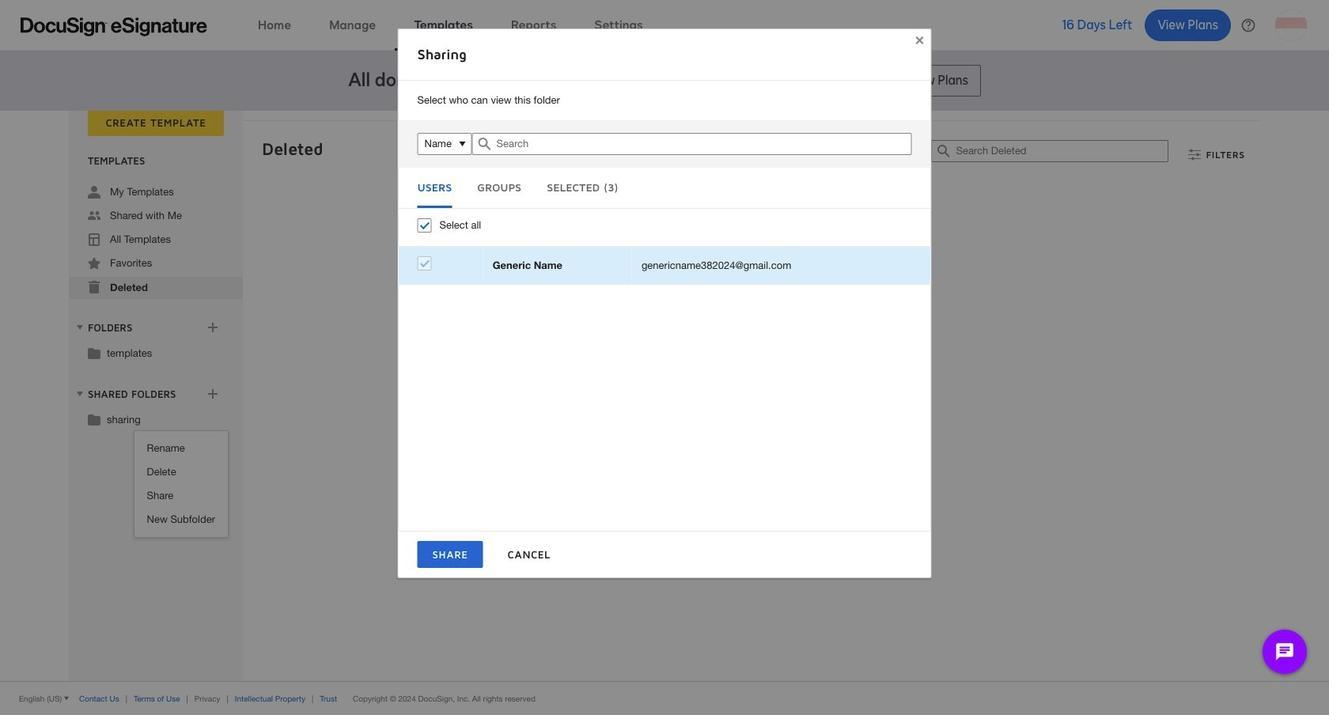 Task type: locate. For each thing, give the bounding box(es) containing it.
tab list
[[417, 177, 912, 208]]

user image
[[88, 186, 101, 199]]

menu
[[134, 437, 228, 532]]

docusign esignature image
[[21, 17, 207, 36]]

more info region
[[0, 681, 1330, 715]]

shared image
[[88, 210, 101, 222]]

Search Deleted text field
[[956, 141, 1168, 161]]

trash image
[[88, 281, 101, 294]]



Task type: vqa. For each thing, say whether or not it's contained in the screenshot.
secondary navigation region
no



Task type: describe. For each thing, give the bounding box(es) containing it.
star filled image
[[88, 257, 101, 270]]

view shared folders image
[[74, 388, 86, 400]]

view folders image
[[74, 321, 86, 334]]

folder image
[[88, 413, 101, 426]]

templates image
[[88, 233, 101, 246]]

folder image
[[88, 347, 101, 359]]

Search text field
[[497, 134, 911, 154]]



